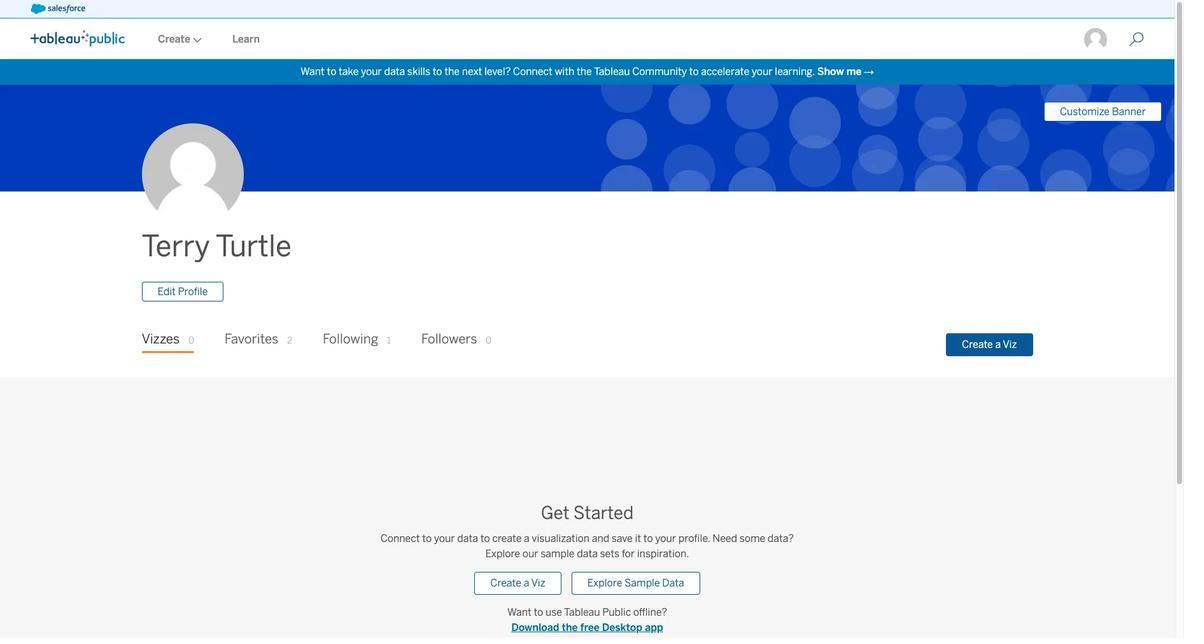 Task type: locate. For each thing, give the bounding box(es) containing it.
create a viz
[[962, 339, 1017, 351], [491, 578, 546, 590]]

app
[[645, 622, 663, 635]]

1 horizontal spatial create
[[491, 578, 522, 590]]

2 0 from the left
[[486, 336, 492, 347]]

the inside want to use tableau public offline? download the free desktop app
[[562, 622, 578, 635]]

1 horizontal spatial viz
[[1003, 339, 1017, 351]]

some
[[740, 533, 766, 545]]

banner
[[1112, 106, 1146, 118]]

tableau up download the free desktop app link
[[564, 607, 600, 619]]

0 horizontal spatial viz
[[531, 578, 546, 590]]

data left "create"
[[457, 533, 478, 545]]

want up download at bottom left
[[507, 607, 532, 619]]

explore down "sets"
[[588, 578, 622, 590]]

1 vertical spatial explore
[[588, 578, 622, 590]]

create a viz button
[[946, 334, 1033, 357], [475, 573, 562, 596]]

data down and
[[577, 549, 598, 561]]

get
[[541, 503, 570, 524]]

2 vertical spatial data
[[577, 549, 598, 561]]

0 vertical spatial viz
[[1003, 339, 1017, 351]]

0 vertical spatial create a viz button
[[946, 334, 1033, 357]]

0 right the vizzes
[[188, 336, 194, 347]]

1 horizontal spatial explore
[[588, 578, 622, 590]]

create button
[[143, 20, 217, 59]]

to
[[327, 66, 336, 78], [433, 66, 442, 78], [689, 66, 699, 78], [422, 533, 432, 545], [481, 533, 490, 545], [644, 533, 653, 545], [534, 607, 543, 619]]

the
[[445, 66, 460, 78], [577, 66, 592, 78], [562, 622, 578, 635]]

1 vertical spatial viz
[[531, 578, 546, 590]]

vizzes
[[142, 332, 180, 347]]

profile
[[178, 286, 208, 298]]

1 0 from the left
[[188, 336, 194, 347]]

0 vertical spatial connect
[[513, 66, 553, 78]]

0 vertical spatial create a viz
[[962, 339, 1017, 351]]

0 horizontal spatial create
[[158, 33, 190, 45]]

your
[[361, 66, 382, 78], [752, 66, 773, 78], [434, 533, 455, 545], [655, 533, 676, 545]]

0 horizontal spatial want
[[301, 66, 325, 78]]

profile.
[[679, 533, 710, 545]]

the left free
[[562, 622, 578, 635]]

turtle
[[216, 229, 292, 265]]

0 horizontal spatial connect
[[381, 533, 420, 545]]

your right take at the left top
[[361, 66, 382, 78]]

1 vertical spatial data
[[457, 533, 478, 545]]

2 horizontal spatial data
[[577, 549, 598, 561]]

1 vertical spatial create a viz button
[[475, 573, 562, 596]]

the right with
[[577, 66, 592, 78]]

level?
[[485, 66, 511, 78]]

accelerate
[[701, 66, 750, 78]]

explore
[[486, 549, 520, 561], [588, 578, 622, 590]]

0 horizontal spatial create a viz button
[[475, 573, 562, 596]]

0 horizontal spatial explore
[[486, 549, 520, 561]]

free
[[581, 622, 600, 635]]

1 horizontal spatial want
[[507, 607, 532, 619]]

with
[[555, 66, 575, 78]]

explore down "create"
[[486, 549, 520, 561]]

0 vertical spatial data
[[384, 66, 405, 78]]

create inside create dropdown button
[[158, 33, 190, 45]]

tableau right with
[[594, 66, 630, 78]]

1 horizontal spatial data
[[457, 533, 478, 545]]

0 vertical spatial tableau
[[594, 66, 630, 78]]

0 vertical spatial want
[[301, 66, 325, 78]]

the left next
[[445, 66, 460, 78]]

show me link
[[817, 66, 862, 78]]

data left skills
[[384, 66, 405, 78]]

2 horizontal spatial create
[[962, 339, 993, 351]]

visualization
[[532, 533, 590, 545]]

edit profile
[[158, 286, 208, 298]]

1 horizontal spatial create a viz button
[[946, 334, 1033, 357]]

for
[[622, 549, 635, 561]]

customize banner button
[[1044, 102, 1162, 122]]

1 vertical spatial tableau
[[564, 607, 600, 619]]

explore sample data link
[[572, 573, 700, 596]]

2
[[287, 336, 292, 347]]

terry.turtle image
[[1083, 27, 1109, 52]]

connect inside connect to your data to create a visualization and save it to your profile. need some data? explore our sample data sets for inspiration.
[[381, 533, 420, 545]]

tableau
[[594, 66, 630, 78], [564, 607, 600, 619]]

0 vertical spatial explore
[[486, 549, 520, 561]]

0 horizontal spatial create a viz
[[491, 578, 546, 590]]

edit
[[158, 286, 176, 298]]

2 vertical spatial create
[[491, 578, 522, 590]]

1 horizontal spatial connect
[[513, 66, 553, 78]]

connect
[[513, 66, 553, 78], [381, 533, 420, 545]]

1 vertical spatial want
[[507, 607, 532, 619]]

your left learning. on the right of page
[[752, 66, 773, 78]]

use
[[546, 607, 562, 619]]

0 right the followers
[[486, 336, 492, 347]]

create
[[158, 33, 190, 45], [962, 339, 993, 351], [491, 578, 522, 590]]

avatar image
[[142, 124, 244, 226]]

2 vertical spatial a
[[524, 578, 529, 590]]

create a viz for the right create a viz button
[[962, 339, 1017, 351]]

viz
[[1003, 339, 1017, 351], [531, 578, 546, 590]]

community
[[632, 66, 687, 78]]

0 horizontal spatial 0
[[188, 336, 194, 347]]

need
[[713, 533, 738, 545]]

want to use tableau public offline? download the free desktop app
[[507, 607, 667, 635]]

download
[[512, 622, 559, 635]]

1 horizontal spatial 0
[[486, 336, 492, 347]]

data
[[384, 66, 405, 78], [457, 533, 478, 545], [577, 549, 598, 561]]

want inside want to use tableau public offline? download the free desktop app
[[507, 607, 532, 619]]

customize
[[1060, 106, 1110, 118]]

data?
[[768, 533, 794, 545]]

sample
[[625, 578, 660, 590]]

a
[[996, 339, 1001, 351], [524, 533, 530, 545], [524, 578, 529, 590]]

it
[[635, 533, 641, 545]]

want
[[301, 66, 325, 78], [507, 607, 532, 619]]

1 vertical spatial create a viz
[[491, 578, 546, 590]]

terry turtle
[[142, 229, 292, 265]]

1 vertical spatial connect
[[381, 533, 420, 545]]

logo image
[[31, 30, 125, 46]]

customize banner
[[1060, 106, 1146, 118]]

sets
[[600, 549, 620, 561]]

0 for vizzes
[[188, 336, 194, 347]]

a inside connect to your data to create a visualization and save it to your profile. need some data? explore our sample data sets for inspiration.
[[524, 533, 530, 545]]

data
[[662, 578, 684, 590]]

1 vertical spatial a
[[524, 533, 530, 545]]

0 horizontal spatial data
[[384, 66, 405, 78]]

offline?
[[634, 607, 667, 619]]

terry
[[142, 229, 210, 265]]

followers
[[421, 332, 477, 347]]

0
[[188, 336, 194, 347], [486, 336, 492, 347]]

following
[[323, 332, 378, 347]]

explore sample data
[[588, 578, 684, 590]]

want left take at the left top
[[301, 66, 325, 78]]

1 horizontal spatial create a viz
[[962, 339, 1017, 351]]

0 vertical spatial create
[[158, 33, 190, 45]]

want for want to use tableau public offline? download the free desktop app
[[507, 607, 532, 619]]



Task type: vqa. For each thing, say whether or not it's contained in the screenshot.


Task type: describe. For each thing, give the bounding box(es) containing it.
our
[[523, 549, 538, 561]]

me
[[847, 66, 862, 78]]

public
[[603, 607, 631, 619]]

learning.
[[775, 66, 815, 78]]

show
[[817, 66, 844, 78]]

get started
[[541, 503, 634, 524]]

download the free desktop app link
[[507, 621, 667, 636]]

→
[[864, 66, 874, 78]]

the for data
[[445, 66, 460, 78]]

create
[[492, 533, 522, 545]]

inspiration.
[[637, 549, 689, 561]]

desktop
[[602, 622, 643, 635]]

learn link
[[217, 20, 275, 59]]

connect to your data to create a visualization and save it to your profile. need some data? explore our sample data sets for inspiration.
[[381, 533, 794, 561]]

next
[[462, 66, 482, 78]]

want to take your data skills to the next level? connect with the tableau community to accelerate your learning. show me →
[[301, 66, 874, 78]]

the for public
[[562, 622, 578, 635]]

0 for followers
[[486, 336, 492, 347]]

salesforce logo image
[[31, 4, 85, 14]]

go to search image
[[1114, 32, 1160, 47]]

learn
[[232, 33, 260, 45]]

save
[[612, 533, 633, 545]]

your up inspiration.
[[655, 533, 676, 545]]

started
[[574, 503, 634, 524]]

take
[[339, 66, 359, 78]]

explore inside explore sample data link
[[588, 578, 622, 590]]

explore inside connect to your data to create a visualization and save it to your profile. need some data? explore our sample data sets for inspiration.
[[486, 549, 520, 561]]

edit profile button
[[142, 282, 224, 302]]

to inside want to use tableau public offline? download the free desktop app
[[534, 607, 543, 619]]

0 vertical spatial a
[[996, 339, 1001, 351]]

create a viz for create a viz button to the bottom
[[491, 578, 546, 590]]

want for want to take your data skills to the next level? connect with the tableau community to accelerate your learning. show me →
[[301, 66, 325, 78]]

skills
[[407, 66, 431, 78]]

favorites
[[225, 332, 279, 347]]

tableau inside want to use tableau public offline? download the free desktop app
[[564, 607, 600, 619]]

1
[[387, 336, 391, 347]]

and
[[592, 533, 610, 545]]

your left "create"
[[434, 533, 455, 545]]

1 vertical spatial create
[[962, 339, 993, 351]]

sample
[[541, 549, 575, 561]]



